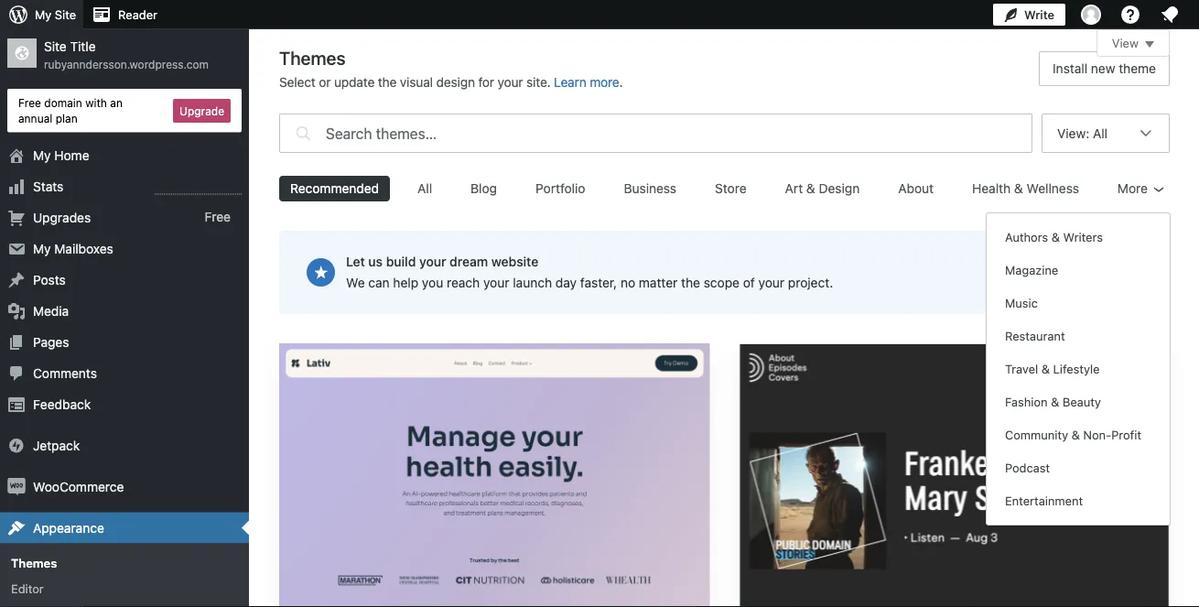 Task type: locate. For each thing, give the bounding box(es) containing it.
my left reader link
[[35, 8, 52, 22]]

0 vertical spatial free
[[18, 96, 41, 109]]

magazine
[[1005, 263, 1059, 277]]

img image left woocommerce
[[7, 478, 26, 496]]

help
[[393, 275, 419, 290]]

site left title
[[44, 39, 67, 54]]

about button
[[888, 176, 945, 201]]

entertainment
[[1005, 494, 1083, 508]]

1 horizontal spatial free
[[205, 210, 231, 225]]

appearance
[[33, 520, 104, 535]]

& inside authors & writers button
[[1052, 230, 1060, 244]]

restaurant button
[[994, 320, 1163, 353]]

let us build your dream website we can help you reach your launch day faster, no matter the scope of your project.
[[346, 254, 834, 290]]

learn more link
[[554, 75, 620, 90]]

woocommerce link
[[0, 471, 249, 502]]

fashion & beauty
[[1005, 395, 1102, 409]]

title
[[70, 39, 96, 54]]

site title rubyanndersson.wordpress.com
[[44, 39, 209, 71]]

1 horizontal spatial all
[[1093, 125, 1108, 141]]

& inside art & design button
[[807, 181, 816, 196]]

your right for
[[498, 75, 523, 90]]

free for free domain with an annual plan
[[18, 96, 41, 109]]

free down highest hourly views 0 image
[[205, 210, 231, 225]]

editor
[[11, 582, 44, 595]]

0 horizontal spatial all
[[418, 181, 432, 196]]

0 horizontal spatial free
[[18, 96, 41, 109]]

& left non-
[[1072, 428, 1080, 442]]

my
[[35, 8, 52, 22], [33, 148, 51, 163], [33, 241, 51, 256]]

upgrade button
[[173, 99, 231, 123]]

1 horizontal spatial the
[[681, 275, 700, 290]]

design
[[436, 75, 475, 90]]

themes up the or
[[279, 47, 346, 68]]

my home link
[[0, 140, 249, 171]]

home
[[54, 148, 89, 163]]

1 vertical spatial my
[[33, 148, 51, 163]]

your
[[498, 75, 523, 90], [419, 254, 446, 269], [483, 275, 510, 290], [759, 275, 785, 290]]

view
[[1112, 36, 1139, 50]]

launch
[[513, 275, 552, 290]]

authors
[[1005, 230, 1049, 244]]

upgrades
[[33, 210, 91, 225]]

0 vertical spatial the
[[378, 75, 397, 90]]

domain
[[44, 96, 82, 109]]

authors & writers
[[1005, 230, 1103, 244]]

the
[[378, 75, 397, 90], [681, 275, 700, 290]]

portfolio button
[[525, 176, 597, 201]]

0 vertical spatial all
[[1093, 125, 1108, 141]]

feedback link
[[0, 389, 249, 420]]

my left home at the top left of page
[[33, 148, 51, 163]]

themes for themes
[[11, 556, 57, 570]]

music
[[1005, 296, 1038, 310]]

sometimes your podcast episode cover arts deserve more attention than regular thumbnails offer. if you think so, then podcasty is the theme design for your podcast site. image
[[740, 344, 1169, 607]]

& inside community & non-profit button
[[1072, 428, 1080, 442]]

new
[[1091, 61, 1116, 76]]

fashion
[[1005, 395, 1048, 409]]

& for community
[[1072, 428, 1080, 442]]

your down website in the top of the page
[[483, 275, 510, 290]]

stats link
[[0, 171, 249, 202]]

lifestyle
[[1054, 362, 1100, 376]]

1 vertical spatial img image
[[7, 478, 26, 496]]

& inside fashion & beauty button
[[1051, 395, 1060, 409]]

jetpack
[[33, 438, 80, 453]]

portfolio
[[536, 181, 586, 196]]

& right the "travel"
[[1042, 362, 1050, 376]]

0 horizontal spatial the
[[378, 75, 397, 90]]

store
[[715, 181, 747, 196]]

1 horizontal spatial themes
[[279, 47, 346, 68]]

1 vertical spatial site
[[44, 39, 67, 54]]

img image left jetpack
[[7, 436, 26, 455]]

0 vertical spatial my
[[35, 8, 52, 22]]

visual
[[400, 75, 433, 90]]

community
[[1005, 428, 1069, 442]]

the left scope
[[681, 275, 700, 290]]

themes for themes select or update the visual design for your site. learn more .
[[279, 47, 346, 68]]

us
[[369, 254, 383, 269]]

2 img image from the top
[[7, 478, 26, 496]]

site
[[55, 8, 76, 22], [44, 39, 67, 54]]

1 img image from the top
[[7, 436, 26, 455]]

img image inside the jetpack link
[[7, 436, 26, 455]]

1 vertical spatial all
[[418, 181, 432, 196]]

1 vertical spatial the
[[681, 275, 700, 290]]

themes up editor
[[11, 556, 57, 570]]

let
[[346, 254, 365, 269]]

0 vertical spatial img image
[[7, 436, 26, 455]]

all
[[1093, 125, 1108, 141], [418, 181, 432, 196]]

& for travel
[[1042, 362, 1050, 376]]

my profile image
[[1081, 5, 1102, 25]]

beauty
[[1063, 395, 1102, 409]]

posts link
[[0, 264, 249, 295]]

media link
[[0, 295, 249, 327]]

None search field
[[279, 109, 1033, 157]]

site up title
[[55, 8, 76, 22]]

we
[[346, 275, 365, 290]]

& for authors
[[1052, 230, 1060, 244]]

& for fashion
[[1051, 395, 1060, 409]]

0 horizontal spatial themes
[[11, 556, 57, 570]]

my up posts
[[33, 241, 51, 256]]

& left writers
[[1052, 230, 1060, 244]]

entertainment button
[[994, 484, 1163, 517]]

matter
[[639, 275, 678, 290]]

img image for jetpack
[[7, 436, 26, 455]]

travel
[[1005, 362, 1039, 376]]

& inside health & wellness button
[[1015, 181, 1024, 196]]

update
[[334, 75, 375, 90]]

health
[[973, 181, 1011, 196]]

recommended
[[290, 181, 379, 196]]

learn more
[[554, 75, 620, 90]]

store button
[[704, 176, 758, 201]]

1 vertical spatial free
[[205, 210, 231, 225]]

pages
[[33, 334, 69, 349]]

& right art
[[807, 181, 816, 196]]

blog
[[471, 181, 497, 196]]

group containing authors & writers
[[994, 221, 1163, 517]]

& for health
[[1015, 181, 1024, 196]]

free up annual plan
[[18, 96, 41, 109]]

themes select or update the visual design for your site. learn more .
[[279, 47, 623, 90]]

build
[[386, 254, 416, 269]]

all left the 'blog'
[[418, 181, 432, 196]]

1 vertical spatial themes
[[11, 556, 57, 570]]

open search image
[[291, 109, 315, 157]]

magazine button
[[994, 254, 1163, 287]]

free for free
[[205, 210, 231, 225]]

& left beauty
[[1051, 395, 1060, 409]]

the inside themes select or update the visual design for your site. learn more .
[[378, 75, 397, 90]]

free
[[18, 96, 41, 109], [205, 210, 231, 225]]

& right health
[[1015, 181, 1024, 196]]

you
[[422, 275, 443, 290]]

reader
[[118, 8, 157, 22]]

community & non-profit button
[[994, 418, 1163, 451]]

themes inside themes select or update the visual design for your site. learn more .
[[279, 47, 346, 68]]

&
[[807, 181, 816, 196], [1015, 181, 1024, 196], [1052, 230, 1060, 244], [1042, 362, 1050, 376], [1051, 395, 1060, 409], [1072, 428, 1080, 442]]

scope
[[704, 275, 740, 290]]

comments link
[[0, 358, 249, 389]]

all right view:
[[1093, 125, 1108, 141]]

manage your notifications image
[[1159, 4, 1181, 26]]

img image
[[7, 436, 26, 455], [7, 478, 26, 496]]

pages link
[[0, 327, 249, 358]]

my for my home
[[33, 148, 51, 163]]

the left visual
[[378, 75, 397, 90]]

my for my mailboxes
[[33, 241, 51, 256]]

with
[[85, 96, 107, 109]]

group
[[994, 221, 1163, 517]]

blog button
[[460, 176, 508, 201]]

lativ is a wordpress block theme specifically designed for businesses and startups. it offers fresh, vibrant color palettes and sleek, modern templates that are perfect for companies looking to establish a bold and innovative online presence. image
[[279, 343, 710, 607]]

free inside free domain with an annual plan
[[18, 96, 41, 109]]

the inside the let us build your dream website we can help you reach your launch day faster, no matter the scope of your project.
[[681, 275, 700, 290]]

& inside "travel & lifestyle" button
[[1042, 362, 1050, 376]]

img image for woocommerce
[[7, 478, 26, 496]]

img image inside woocommerce link
[[7, 478, 26, 496]]

2 vertical spatial my
[[33, 241, 51, 256]]

0 vertical spatial themes
[[279, 47, 346, 68]]



Task type: describe. For each thing, give the bounding box(es) containing it.
let's
[[1009, 265, 1038, 280]]

all button
[[407, 176, 443, 201]]

travel & lifestyle
[[1005, 362, 1100, 376]]

podcast
[[1005, 461, 1050, 475]]

fashion & beauty button
[[994, 386, 1163, 418]]

posts
[[33, 272, 66, 287]]

view button
[[1097, 29, 1170, 57]]

write
[[1025, 8, 1055, 22]]

free domain with an annual plan
[[18, 96, 123, 124]]

reader link
[[83, 0, 165, 29]]

non-
[[1084, 428, 1112, 442]]

select
[[279, 75, 316, 90]]

.
[[620, 75, 623, 90]]

& for art
[[807, 181, 816, 196]]

podcast button
[[994, 451, 1163, 484]]

day
[[556, 275, 577, 290]]

or
[[319, 75, 331, 90]]

get started
[[1041, 265, 1106, 280]]

art & design
[[785, 181, 860, 196]]

write link
[[994, 0, 1066, 29]]

all inside all button
[[418, 181, 432, 196]]

of
[[743, 275, 755, 290]]

more
[[1118, 181, 1148, 196]]

an
[[110, 96, 123, 109]]

profit
[[1112, 428, 1142, 442]]

wellness
[[1027, 181, 1080, 196]]

mailboxes
[[54, 241, 113, 256]]

my site
[[35, 8, 76, 22]]

your up you
[[419, 254, 446, 269]]

business
[[624, 181, 677, 196]]

Search search field
[[326, 114, 1032, 152]]

business button
[[613, 176, 688, 201]]

my mailboxes link
[[0, 233, 249, 264]]

install new theme link
[[1039, 51, 1170, 86]]

design
[[819, 181, 860, 196]]

all inside view: all popup button
[[1093, 125, 1108, 141]]

let's get started link
[[997, 255, 1119, 290]]

feedback
[[33, 397, 91, 412]]

install new theme
[[1053, 61, 1157, 76]]

health & wellness button
[[962, 176, 1091, 201]]

annual plan
[[18, 112, 78, 124]]

editor link
[[0, 576, 249, 602]]

rubyanndersson.wordpress.com
[[44, 58, 209, 71]]

restaurant
[[1005, 329, 1066, 343]]

writers
[[1064, 230, 1103, 244]]

project.
[[788, 275, 834, 290]]

art & design button
[[774, 176, 871, 201]]

more button
[[1107, 176, 1170, 201]]

view: all button
[[1042, 114, 1170, 299]]

site inside site title rubyanndersson.wordpress.com
[[44, 39, 67, 54]]

about
[[899, 181, 934, 196]]

site.
[[527, 75, 551, 90]]

music button
[[994, 287, 1163, 320]]

reach
[[447, 275, 480, 290]]

art
[[785, 181, 803, 196]]

media
[[33, 303, 69, 318]]

faster,
[[580, 275, 617, 290]]

authors & writers button
[[994, 221, 1163, 254]]

for
[[478, 75, 494, 90]]

appearance link
[[0, 512, 249, 544]]

my mailboxes
[[33, 241, 113, 256]]

my for my site
[[35, 8, 52, 22]]

install
[[1053, 61, 1088, 76]]

view: all
[[1058, 125, 1108, 141]]

help image
[[1120, 4, 1142, 26]]

your right of
[[759, 275, 785, 290]]

can
[[368, 275, 390, 290]]

highest hourly views 0 image
[[155, 183, 242, 195]]

your inside themes select or update the visual design for your site. learn more .
[[498, 75, 523, 90]]

upgrade
[[180, 104, 224, 117]]

closed image
[[1146, 41, 1155, 48]]

community & non-profit
[[1005, 428, 1142, 442]]

view:
[[1058, 125, 1090, 141]]

dream
[[450, 254, 488, 269]]

0 vertical spatial site
[[55, 8, 76, 22]]

website
[[492, 254, 539, 269]]



Task type: vqa. For each thing, say whether or not it's contained in the screenshot.
lock image
no



